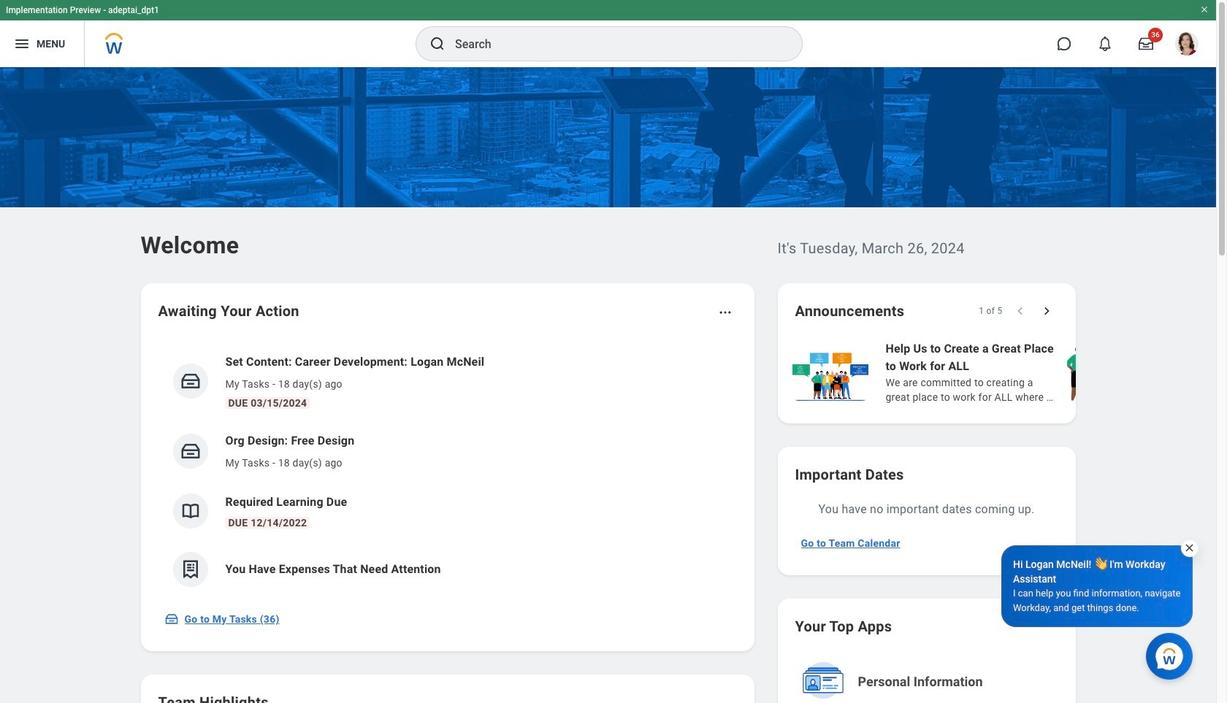 Task type: locate. For each thing, give the bounding box(es) containing it.
list
[[789, 339, 1227, 406], [158, 342, 737, 599]]

inbox image
[[179, 370, 201, 392], [164, 612, 179, 627]]

status
[[979, 305, 1003, 317]]

x image
[[1184, 543, 1195, 554]]

1 horizontal spatial inbox image
[[179, 370, 201, 392]]

main content
[[0, 67, 1227, 704]]

close environment banner image
[[1200, 5, 1209, 14]]

dashboard expenses image
[[179, 559, 201, 581]]

notifications large image
[[1098, 37, 1113, 51]]

banner
[[0, 0, 1216, 67]]

1 vertical spatial inbox image
[[164, 612, 179, 627]]

0 horizontal spatial list
[[158, 342, 737, 599]]



Task type: describe. For each thing, give the bounding box(es) containing it.
1 horizontal spatial list
[[789, 339, 1227, 406]]

inbox image
[[179, 441, 201, 462]]

Search Workday  search field
[[455, 28, 772, 60]]

justify image
[[13, 35, 31, 53]]

inbox large image
[[1139, 37, 1154, 51]]

book open image
[[179, 500, 201, 522]]

chevron left small image
[[1013, 304, 1028, 319]]

profile logan mcneil image
[[1175, 32, 1199, 59]]

0 vertical spatial inbox image
[[179, 370, 201, 392]]

search image
[[429, 35, 446, 53]]

chevron right small image
[[1039, 304, 1054, 319]]

0 horizontal spatial inbox image
[[164, 612, 179, 627]]



Task type: vqa. For each thing, say whether or not it's contained in the screenshot.
chevron right small icon
yes



